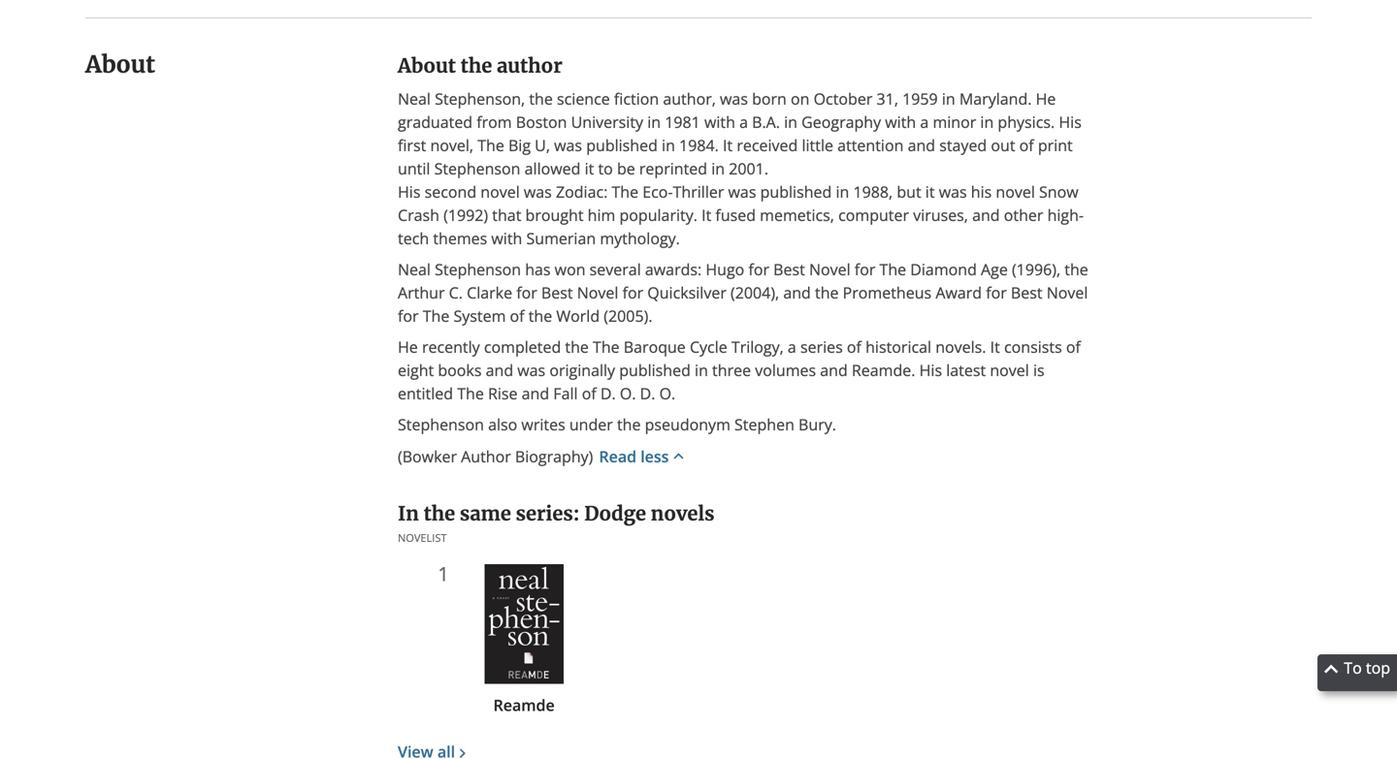 Task type: locate. For each thing, give the bounding box(es) containing it.
it right 1984.
[[723, 135, 733, 156]]

and inside the neal stephenson has won several awards: hugo for best novel for the diamond age (1996), the arthur c. clarke for best novel for quicksilver (2004), and the prometheus award for best novel for the system of the world (2005).
[[783, 283, 811, 303]]

svg chevron right image
[[453, 745, 472, 760]]

of inside the neal stephenson has won several awards: hugo for best novel for the diamond age (1996), the arthur c. clarke for best novel for quicksilver (2004), and the prometheus award for best novel for the system of the world (2005).
[[510, 306, 525, 327]]

0 vertical spatial stephenson
[[434, 158, 521, 179]]

novel up prometheus
[[809, 259, 851, 280]]

1 horizontal spatial about
[[398, 54, 456, 78]]

memetics,
[[760, 205, 834, 226]]

0 horizontal spatial d.
[[601, 383, 616, 404]]

it right but
[[926, 182, 935, 203]]

a
[[739, 112, 748, 133], [920, 112, 929, 133], [788, 337, 796, 358]]

neal up graduated
[[398, 88, 431, 109]]

a up volumes
[[788, 337, 796, 358]]

novel inside he recently completed the the baroque cycle trilogy, a series of historical novels. it consists of eight books and was originally published in three volumes and reamde. his latest novel is entitled the rise and fall of d. o. d. o.
[[990, 360, 1029, 381]]

0 horizontal spatial novel
[[577, 283, 619, 303]]

in down "cycle"
[[695, 360, 708, 381]]

it
[[585, 158, 594, 179], [926, 182, 935, 203]]

published up be
[[586, 135, 658, 156]]

in left 1981
[[647, 112, 661, 133]]

0 horizontal spatial o.
[[620, 383, 636, 404]]

with up 1984.
[[704, 112, 735, 133]]

read less
[[599, 447, 669, 467]]

of down physics.
[[1020, 135, 1034, 156]]

received
[[737, 135, 798, 156]]

0 vertical spatial neal
[[398, 88, 431, 109]]

neal stephenson has won several awards: hugo for best novel for the diamond age (1996), the arthur c. clarke for best novel for quicksilver (2004), and the prometheus award for best novel for the system of the world (2005).
[[398, 259, 1089, 327]]

author
[[497, 54, 562, 78]]

0 horizontal spatial it
[[585, 158, 594, 179]]

the up novelist
[[424, 502, 455, 527]]

with down 31, at right top
[[885, 112, 916, 133]]

stephenson down novel,
[[434, 158, 521, 179]]

1 vertical spatial neal
[[398, 259, 431, 280]]

0 horizontal spatial about
[[85, 50, 155, 79]]

the up read less
[[617, 415, 641, 435]]

neal inside the neal stephenson has won several awards: hugo for best novel for the diamond age (1996), the arthur c. clarke for best novel for quicksilver (2004), and the prometheus award for best novel for the system of the world (2005).
[[398, 259, 431, 280]]

0 horizontal spatial his
[[398, 182, 421, 203]]

2 d. from the left
[[640, 383, 655, 404]]

novel left is
[[990, 360, 1029, 381]]

arthur
[[398, 283, 445, 303]]

the down be
[[612, 182, 639, 203]]

stephenson down entitled
[[398, 415, 484, 435]]

o. up stephenson also writes under the pseudonym stephen bury.
[[620, 383, 636, 404]]

31,
[[877, 88, 898, 109]]

novels
[[651, 502, 715, 527]]

the up prometheus
[[880, 259, 906, 280]]

o. up pseudonym
[[659, 383, 676, 404]]

the up originally
[[593, 337, 620, 358]]

and
[[908, 135, 935, 156], [972, 205, 1000, 226], [783, 283, 811, 303], [486, 360, 513, 381], [820, 360, 848, 381], [522, 383, 549, 404]]

stephenson up clarke
[[435, 259, 521, 280]]

top
[[1366, 658, 1391, 679]]

reamde link
[[465, 685, 584, 717]]

best down (1996),
[[1011, 283, 1043, 303]]

2 neal from the top
[[398, 259, 431, 280]]

the up completed
[[529, 306, 552, 327]]

print
[[1038, 135, 1073, 156]]

of up the reamde.
[[847, 337, 862, 358]]

was up 'viruses,'
[[939, 182, 967, 203]]

published up memetics,
[[760, 182, 832, 203]]

best up (2004),
[[774, 259, 805, 280]]

1 horizontal spatial his
[[920, 360, 942, 381]]

d.
[[601, 383, 616, 404], [640, 383, 655, 404]]

series
[[801, 337, 843, 358], [516, 502, 573, 527]]

published down 'baroque'
[[619, 360, 691, 381]]

1 horizontal spatial o.
[[659, 383, 676, 404]]

second
[[425, 182, 477, 203]]

also
[[488, 415, 517, 435]]

his down until
[[398, 182, 421, 203]]

fiction
[[614, 88, 659, 109]]

to top
[[1344, 658, 1391, 679]]

1 neal from the top
[[398, 88, 431, 109]]

about for about the author
[[398, 54, 456, 78]]

and up rise
[[486, 360, 513, 381]]

in down "maryland."
[[980, 112, 994, 133]]

of up completed
[[510, 306, 525, 327]]

allowed
[[525, 158, 581, 179]]

novel
[[809, 259, 851, 280], [577, 283, 619, 303], [1047, 283, 1088, 303]]

the inside in the same series : dodge novels novelist
[[424, 502, 455, 527]]

in down 1984.
[[711, 158, 725, 179]]

with down that at left
[[491, 228, 522, 249]]

bury.
[[799, 415, 836, 435]]

0 horizontal spatial he
[[398, 337, 418, 358]]

series down biography)
[[516, 502, 573, 527]]

1 horizontal spatial it
[[926, 182, 935, 203]]

it left to
[[585, 158, 594, 179]]

it right novels.
[[990, 337, 1000, 358]]

themes
[[433, 228, 487, 249]]

popularity.
[[620, 205, 698, 226]]

of
[[1020, 135, 1034, 156], [510, 306, 525, 327], [847, 337, 862, 358], [1066, 337, 1081, 358], [582, 383, 596, 404]]

1
[[438, 561, 449, 588]]

several
[[590, 259, 641, 280]]

he recently completed the the baroque cycle trilogy, a series of historical novels. it consists of eight books and was originally published in three volumes and reamde. his latest novel is entitled the rise and fall of d. o. d. o.
[[398, 337, 1081, 404]]

the left prometheus
[[815, 283, 839, 303]]

was
[[720, 88, 748, 109], [554, 135, 582, 156], [524, 182, 552, 203], [728, 182, 756, 203], [939, 182, 967, 203], [517, 360, 546, 381]]

about the author
[[398, 54, 562, 78]]

it down thriller on the top of the page
[[702, 205, 712, 226]]

0 vertical spatial he
[[1036, 88, 1056, 109]]

0 horizontal spatial a
[[739, 112, 748, 133]]

awards:
[[645, 259, 702, 280]]

his left latest
[[920, 360, 942, 381]]

that
[[492, 205, 521, 226]]

the
[[478, 135, 504, 156], [612, 182, 639, 203], [880, 259, 906, 280], [423, 306, 450, 327], [593, 337, 620, 358], [457, 383, 484, 404]]

stephenson inside the neal stephenson has won several awards: hugo for best novel for the diamond age (1996), the arthur c. clarke for best novel for quicksilver (2004), and the prometheus award for best novel for the system of the world (2005).
[[435, 259, 521, 280]]

the down from
[[478, 135, 504, 156]]

1 vertical spatial he
[[398, 337, 418, 358]]

him
[[588, 205, 616, 226]]

his inside he recently completed the the baroque cycle trilogy, a series of historical novels. it consists of eight books and was originally published in three volumes and reamde. his latest novel is entitled the rise and fall of d. o. d. o.
[[920, 360, 942, 381]]

quicksilver
[[647, 283, 727, 303]]

the down arthur
[[423, 306, 450, 327]]

novel down (1996),
[[1047, 283, 1088, 303]]

2 horizontal spatial it
[[990, 337, 1000, 358]]

recently
[[422, 337, 480, 358]]

reprinted
[[639, 158, 707, 179]]

1 vertical spatial it
[[702, 205, 712, 226]]

historical
[[866, 337, 932, 358]]

prometheus
[[843, 283, 932, 303]]

the up originally
[[565, 337, 589, 358]]

was down allowed
[[524, 182, 552, 203]]

he up the eight
[[398, 337, 418, 358]]

2 vertical spatial his
[[920, 360, 942, 381]]

rise
[[488, 383, 518, 404]]

little
[[802, 135, 834, 156]]

0 horizontal spatial series
[[516, 502, 573, 527]]

other
[[1004, 205, 1044, 226]]

best down won
[[541, 283, 573, 303]]

1 horizontal spatial it
[[723, 135, 733, 156]]

he
[[1036, 88, 1056, 109], [398, 337, 418, 358]]

stephenson
[[434, 158, 521, 179], [435, 259, 521, 280], [398, 415, 484, 435]]

a down 1959
[[920, 112, 929, 133]]

novel down several
[[577, 283, 619, 303]]

with
[[704, 112, 735, 133], [885, 112, 916, 133], [491, 228, 522, 249]]

won
[[555, 259, 586, 280]]

consists
[[1004, 337, 1062, 358]]

big
[[508, 135, 531, 156]]

stephen
[[735, 415, 795, 435]]

snow
[[1039, 182, 1079, 203]]

in left 1988, in the right of the page
[[836, 182, 849, 203]]

1 horizontal spatial best
[[774, 259, 805, 280]]

0 horizontal spatial it
[[702, 205, 712, 226]]

series up volumes
[[801, 337, 843, 358]]

the up boston
[[529, 88, 553, 109]]

hugo
[[706, 259, 745, 280]]

was left born
[[720, 88, 748, 109]]

0 vertical spatial series
[[801, 337, 843, 358]]

1984.
[[679, 135, 719, 156]]

a inside he recently completed the the baroque cycle trilogy, a series of historical novels. it consists of eight books and was originally published in three volumes and reamde. his latest novel is entitled the rise and fall of d. o. d. o.
[[788, 337, 796, 358]]

o.
[[620, 383, 636, 404], [659, 383, 676, 404]]

1 vertical spatial series
[[516, 502, 573, 527]]

neal inside "neal stephenson, the science fiction author, was born on october 31, 1959 in maryland. he graduated from boston university in 1981 with a b.a. in geography with a minor in physics. his first novel, the big u, was published in 1984. it received little attention and stayed out of print until stephenson allowed it to be reprinted in 2001. his second novel was zodiac: the eco-thriller was published in 1988, but it was his novel snow crash (1992) that brought him popularity. it fused memetics, computer viruses, and other high- tech themes with sumerian mythology."
[[398, 88, 431, 109]]

neal up arthur
[[398, 259, 431, 280]]

eight
[[398, 360, 434, 381]]

1 vertical spatial stephenson
[[435, 259, 521, 280]]

world
[[556, 306, 600, 327]]

was down completed
[[517, 360, 546, 381]]

1 horizontal spatial a
[[788, 337, 796, 358]]

stayed
[[940, 135, 987, 156]]

novel
[[481, 182, 520, 203], [996, 182, 1035, 203], [990, 360, 1029, 381]]

1 horizontal spatial he
[[1036, 88, 1056, 109]]

for
[[749, 259, 769, 280], [855, 259, 876, 280], [516, 283, 537, 303], [623, 283, 643, 303], [986, 283, 1007, 303], [398, 306, 419, 327]]

(2005).
[[604, 306, 653, 327]]

and right volumes
[[820, 360, 848, 381]]

in
[[942, 88, 956, 109], [647, 112, 661, 133], [784, 112, 798, 133], [980, 112, 994, 133], [662, 135, 675, 156], [711, 158, 725, 179], [836, 182, 849, 203], [695, 360, 708, 381]]

of right consists
[[1066, 337, 1081, 358]]

neal
[[398, 88, 431, 109], [398, 259, 431, 280]]

three
[[712, 360, 751, 381]]

pseudonym
[[645, 415, 731, 435]]

1 vertical spatial it
[[926, 182, 935, 203]]

2 horizontal spatial best
[[1011, 283, 1043, 303]]

2 horizontal spatial his
[[1059, 112, 1082, 133]]

a left b.a. in the right of the page
[[739, 112, 748, 133]]

and right (2004),
[[783, 283, 811, 303]]

1 horizontal spatial series
[[801, 337, 843, 358]]

2 horizontal spatial a
[[920, 112, 929, 133]]

0 vertical spatial his
[[1059, 112, 1082, 133]]

2 vertical spatial it
[[990, 337, 1000, 358]]

his up print
[[1059, 112, 1082, 133]]

he up physics.
[[1036, 88, 1056, 109]]

1 horizontal spatial d.
[[640, 383, 655, 404]]

was inside he recently completed the the baroque cycle trilogy, a series of historical novels. it consists of eight books and was originally published in three volumes and reamde. his latest novel is entitled the rise and fall of d. o. d. o.
[[517, 360, 546, 381]]

graduated
[[398, 112, 473, 133]]

to
[[598, 158, 613, 179]]

and down minor
[[908, 135, 935, 156]]

2 vertical spatial published
[[619, 360, 691, 381]]



Task type: vqa. For each thing, say whether or not it's contained in the screenshot.
Cacophony of Bone Image
no



Task type: describe. For each thing, give the bounding box(es) containing it.
was down '2001.'
[[728, 182, 756, 203]]

in right b.a. in the right of the page
[[784, 112, 798, 133]]

1981
[[665, 112, 700, 133]]

mythology.
[[600, 228, 680, 249]]

for down has
[[516, 283, 537, 303]]

neal for neal stephenson has won several awards: hugo for best novel for the diamond age (1996), the arthur c. clarke for best novel for quicksilver (2004), and the prometheus award for best novel for the system of the world (2005).
[[398, 259, 431, 280]]

series inside in the same series : dodge novels novelist
[[516, 502, 573, 527]]

sumerian
[[526, 228, 596, 249]]

crash
[[398, 205, 440, 226]]

it inside he recently completed the the baroque cycle trilogy, a series of historical novels. it consists of eight books and was originally published in three volumes and reamde. his latest novel is entitled the rise and fall of d. o. d. o.
[[990, 337, 1000, 358]]

he inside "neal stephenson, the science fiction author, was born on october 31, 1959 in maryland. he graduated from boston university in 1981 with a b.a. in geography with a minor in physics. his first novel, the big u, was published in 1984. it received little attention and stayed out of print until stephenson allowed it to be reprinted in 2001. his second novel was zodiac: the eco-thriller was published in 1988, but it was his novel snow crash (1992) that brought him popularity. it fused memetics, computer viruses, and other high- tech themes with sumerian mythology."
[[1036, 88, 1056, 109]]

the inside he recently completed the the baroque cycle trilogy, a series of historical novels. it consists of eight books and was originally published in three volumes and reamde. his latest novel is entitled the rise and fall of d. o. d. o.
[[565, 337, 589, 358]]

in inside he recently completed the the baroque cycle trilogy, a series of historical novels. it consists of eight books and was originally published in three volumes and reamde. his latest novel is entitled the rise and fall of d. o. d. o.
[[695, 360, 708, 381]]

system
[[454, 306, 506, 327]]

svg arrow medium up image
[[1325, 662, 1340, 678]]

1 vertical spatial his
[[398, 182, 421, 203]]

books
[[438, 360, 482, 381]]

1988,
[[853, 182, 893, 203]]

1959
[[903, 88, 938, 109]]

c.
[[449, 283, 463, 303]]

novels.
[[936, 337, 986, 358]]

0 horizontal spatial best
[[541, 283, 573, 303]]

entitled
[[398, 383, 453, 404]]

b.a.
[[752, 112, 780, 133]]

the down books
[[457, 383, 484, 404]]

thriller
[[673, 182, 724, 203]]

2 o. from the left
[[659, 383, 676, 404]]

has
[[525, 259, 551, 280]]

be
[[617, 158, 635, 179]]

on
[[791, 88, 810, 109]]

viruses,
[[913, 205, 968, 226]]

novel up other
[[996, 182, 1035, 203]]

in
[[398, 502, 419, 527]]

baroque
[[624, 337, 686, 358]]

novel up that at left
[[481, 182, 520, 203]]

to
[[1344, 658, 1362, 679]]

stephenson,
[[435, 88, 525, 109]]

0 vertical spatial it
[[723, 135, 733, 156]]

0 horizontal spatial with
[[491, 228, 522, 249]]

maryland.
[[960, 88, 1032, 109]]

award
[[936, 283, 982, 303]]

1 vertical spatial published
[[760, 182, 832, 203]]

1 horizontal spatial novel
[[809, 259, 851, 280]]

2 horizontal spatial with
[[885, 112, 916, 133]]

in the same series : dodge novels novelist
[[398, 502, 715, 546]]

dodge
[[584, 502, 646, 527]]

1 d. from the left
[[601, 383, 616, 404]]

minor
[[933, 112, 976, 133]]

fused
[[716, 205, 756, 226]]

completed
[[484, 337, 561, 358]]

for down arthur
[[398, 306, 419, 327]]

published inside he recently completed the the baroque cycle trilogy, a series of historical novels. it consists of eight books and was originally published in three volumes and reamde. his latest novel is entitled the rise and fall of d. o. d. o.
[[619, 360, 691, 381]]

neal stephenson, the science fiction author, was born on october 31, 1959 in maryland. he graduated from boston university in 1981 with a b.a. in geography with a minor in physics. his first novel, the big u, was published in 1984. it received little attention and stayed out of print until stephenson allowed it to be reprinted in 2001. his second novel was zodiac: the eco-thriller was published in 1988, but it was his novel snow crash (1992) that brought him popularity. it fused memetics, computer viruses, and other high- tech themes with sumerian mythology.
[[398, 88, 1084, 249]]

volumes
[[755, 360, 816, 381]]

under
[[569, 415, 613, 435]]

brought
[[525, 205, 584, 226]]

clarke
[[467, 283, 512, 303]]

1 horizontal spatial with
[[704, 112, 735, 133]]

reamde
[[493, 695, 555, 716]]

he inside he recently completed the the baroque cycle trilogy, a series of historical novels. it consists of eight books and was originally published in three volumes and reamde. his latest novel is entitled the rise and fall of d. o. d. o.
[[398, 337, 418, 358]]

about for about
[[85, 50, 155, 79]]

until
[[398, 158, 430, 179]]

0 vertical spatial it
[[585, 158, 594, 179]]

and down his
[[972, 205, 1000, 226]]

physics.
[[998, 112, 1055, 133]]

stephenson also writes under the pseudonym stephen bury.
[[398, 415, 836, 435]]

the up stephenson,
[[461, 54, 492, 78]]

in up reprinted
[[662, 135, 675, 156]]

fall
[[553, 383, 578, 404]]

read less button
[[598, 445, 689, 470]]

was right u,
[[554, 135, 582, 156]]

1 o. from the left
[[620, 383, 636, 404]]

(2004),
[[731, 283, 779, 303]]

reamde.
[[852, 360, 915, 381]]

his
[[971, 182, 992, 203]]

(bowker
[[398, 447, 457, 467]]

for up prometheus
[[855, 259, 876, 280]]

but
[[897, 182, 921, 203]]

0 vertical spatial published
[[586, 135, 658, 156]]

for up (2004),
[[749, 259, 769, 280]]

u,
[[535, 135, 550, 156]]

first
[[398, 135, 426, 156]]

out
[[991, 135, 1015, 156]]

of right fall
[[582, 383, 596, 404]]

svg chevron up image
[[669, 448, 688, 467]]

2 vertical spatial stephenson
[[398, 415, 484, 435]]

same
[[460, 502, 511, 527]]

writes
[[521, 415, 565, 435]]

for up '(2005).'
[[623, 283, 643, 303]]

age
[[981, 259, 1008, 280]]

october
[[814, 88, 873, 109]]

read
[[599, 447, 637, 467]]

from
[[477, 112, 512, 133]]

tech
[[398, 228, 429, 249]]

geography
[[802, 112, 881, 133]]

to top button
[[1318, 655, 1397, 692]]

(bowker author biography)
[[398, 447, 593, 467]]

and left fall
[[522, 383, 549, 404]]

2 horizontal spatial novel
[[1047, 283, 1088, 303]]

for down "age"
[[986, 283, 1007, 303]]

computer
[[838, 205, 909, 226]]

attention
[[838, 135, 904, 156]]

is
[[1033, 360, 1045, 381]]

novel,
[[430, 135, 474, 156]]

:
[[573, 502, 580, 527]]

series inside he recently completed the the baroque cycle trilogy, a series of historical novels. it consists of eight books and was originally published in three volumes and reamde. his latest novel is entitled the rise and fall of d. o. d. o.
[[801, 337, 843, 358]]

novelist
[[398, 531, 447, 546]]

neal for neal stephenson, the science fiction author, was born on october 31, 1959 in maryland. he graduated from boston university in 1981 with a b.a. in geography with a minor in physics. his first novel, the big u, was published in 1984. it received little attention and stayed out of print until stephenson allowed it to be reprinted in 2001. his second novel was zodiac: the eco-thriller was published in 1988, but it was his novel snow crash (1992) that brought him popularity. it fused memetics, computer viruses, and other high- tech themes with sumerian mythology.
[[398, 88, 431, 109]]

the right (1996),
[[1065, 259, 1089, 280]]

in up minor
[[942, 88, 956, 109]]

originally
[[550, 360, 615, 381]]

latest
[[946, 360, 986, 381]]

born
[[752, 88, 787, 109]]

2001.
[[729, 158, 769, 179]]

of inside "neal stephenson, the science fiction author, was born on october 31, 1959 in maryland. he graduated from boston university in 1981 with a b.a. in geography with a minor in physics. his first novel, the big u, was published in 1984. it received little attention and stayed out of print until stephenson allowed it to be reprinted in 2001. his second novel was zodiac: the eco-thriller was published in 1988, but it was his novel snow crash (1992) that brought him popularity. it fused memetics, computer viruses, and other high- tech themes with sumerian mythology."
[[1020, 135, 1034, 156]]

cycle
[[690, 337, 727, 358]]

diamond
[[910, 259, 977, 280]]

stephenson inside "neal stephenson, the science fiction author, was born on october 31, 1959 in maryland. he graduated from boston university in 1981 with a b.a. in geography with a minor in physics. his first novel, the big u, was published in 1984. it received little attention and stayed out of print until stephenson allowed it to be reprinted in 2001. his second novel was zodiac: the eco-thriller was published in 1988, but it was his novel snow crash (1992) that brought him popularity. it fused memetics, computer viruses, and other high- tech themes with sumerian mythology."
[[434, 158, 521, 179]]

the inside "neal stephenson, the science fiction author, was born on october 31, 1959 in maryland. he graduated from boston university in 1981 with a b.a. in geography with a minor in physics. his first novel, the big u, was published in 1984. it received little attention and stayed out of print until stephenson allowed it to be reprinted in 2001. his second novel was zodiac: the eco-thriller was published in 1988, but it was his novel snow crash (1992) that brought him popularity. it fused memetics, computer viruses, and other high- tech themes with sumerian mythology."
[[529, 88, 553, 109]]



